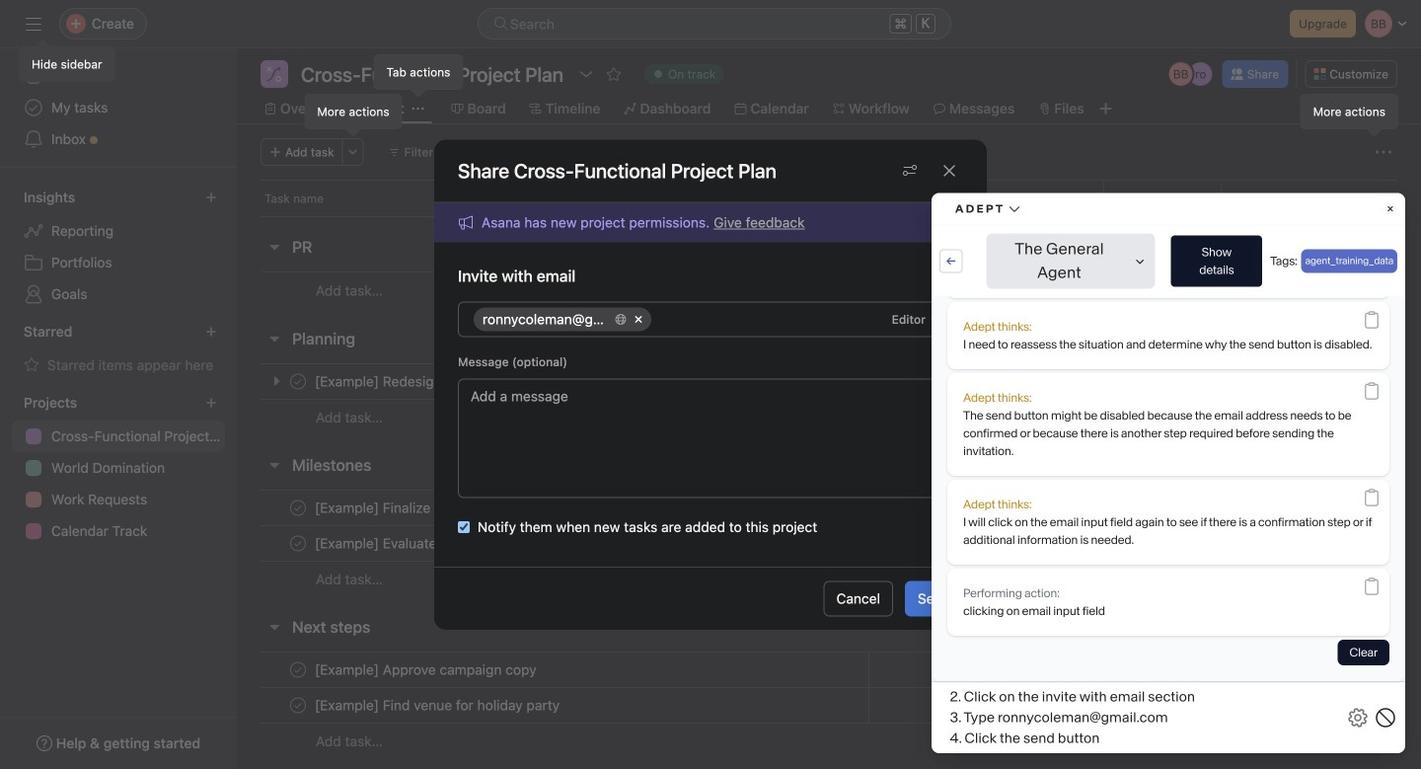 Task type: locate. For each thing, give the bounding box(es) containing it.
task name text field inside [example] evaluate new email marketing platform cell
[[311, 534, 635, 553]]

close this dialog image
[[942, 163, 958, 178]]

1 mark complete checkbox from the top
[[286, 496, 310, 520]]

0 vertical spatial mark complete checkbox
[[286, 496, 310, 520]]

mark complete image
[[286, 532, 310, 555], [286, 658, 310, 682], [286, 694, 310, 717]]

Mark complete checkbox
[[286, 496, 310, 520], [286, 658, 310, 682], [286, 694, 310, 717]]

starred element
[[0, 314, 237, 385]]

collapse task list for this group image
[[267, 239, 282, 255], [267, 619, 282, 635]]

3 mark complete image from the top
[[286, 694, 310, 717]]

2 task name text field from the top
[[311, 534, 635, 553]]

0 vertical spatial collapse task list for this group image
[[267, 331, 282, 347]]

2 mark complete checkbox from the top
[[286, 658, 310, 682]]

mark complete image inside [example] approve campaign copy cell
[[286, 658, 310, 682]]

1 mark complete image from the top
[[286, 532, 310, 555]]

0 vertical spatial task name text field
[[311, 498, 486, 518]]

mark complete checkbox inside "[example] find venue for holiday party" cell
[[286, 694, 310, 717]]

task name text field inside "[example] find venue for holiday party" cell
[[311, 696, 566, 715]]

tooltip
[[20, 41, 114, 81], [375, 55, 463, 95], [305, 95, 402, 134], [1302, 95, 1398, 134]]

2 collapse task list for this group image from the top
[[267, 619, 282, 635]]

Task name text field
[[311, 498, 486, 518], [311, 534, 635, 553], [311, 696, 566, 715]]

global element
[[0, 48, 237, 167]]

collapse task list for this group image
[[267, 331, 282, 347], [267, 457, 282, 473]]

0 vertical spatial mark complete image
[[286, 532, 310, 555]]

2 collapse task list for this group image from the top
[[267, 457, 282, 473]]

1 collapse task list for this group image from the top
[[267, 331, 282, 347]]

0 vertical spatial collapse task list for this group image
[[267, 239, 282, 255]]

dialog
[[434, 139, 987, 630]]

2 mark complete image from the top
[[286, 658, 310, 682]]

Mark complete checkbox
[[286, 532, 310, 555]]

mark complete checkbox inside [example] finalize budget cell
[[286, 496, 310, 520]]

line_and_symbols image
[[267, 66, 282, 82]]

None checkbox
[[458, 521, 470, 533]]

None text field
[[296, 60, 569, 88]]

1 vertical spatial collapse task list for this group image
[[267, 457, 282, 473]]

task name text field inside [example] finalize budget cell
[[311, 498, 486, 518]]

header next steps tree grid
[[237, 652, 1422, 759]]

task name text field for header milestones tree grid
[[311, 534, 635, 553]]

mark complete image
[[286, 496, 310, 520]]

mark complete image inside "[example] find venue for holiday party" cell
[[286, 694, 310, 717]]

mark complete checkbox for task name text field
[[286, 658, 310, 682]]

add to starred image
[[606, 66, 622, 82]]

2 vertical spatial task name text field
[[311, 696, 566, 715]]

2 vertical spatial mark complete image
[[286, 694, 310, 717]]

insights element
[[0, 180, 237, 314]]

mark complete image inside [example] evaluate new email marketing platform cell
[[286, 532, 310, 555]]

3 task name text field from the top
[[311, 696, 566, 715]]

1 vertical spatial task name text field
[[311, 534, 635, 553]]

collapse task list for this group image for header milestones tree grid
[[267, 457, 282, 473]]

1 vertical spatial mark complete image
[[286, 658, 310, 682]]

[example] finalize budget cell
[[237, 490, 869, 526]]

row
[[237, 180, 1422, 216], [261, 215, 1398, 217], [237, 272, 1422, 309], [471, 302, 883, 336], [237, 399, 1422, 435], [237, 490, 1422, 526], [237, 525, 1422, 562], [237, 561, 1422, 597], [237, 652, 1422, 688], [237, 687, 1422, 724], [237, 723, 1422, 759]]

mark complete image for task name text field
[[286, 658, 310, 682]]

1 vertical spatial mark complete checkbox
[[286, 658, 310, 682]]

mark complete checkbox inside [example] approve campaign copy cell
[[286, 658, 310, 682]]

banner
[[458, 212, 805, 233]]

1 vertical spatial collapse task list for this group image
[[267, 619, 282, 635]]

3 mark complete checkbox from the top
[[286, 694, 310, 717]]

[example] find venue for holiday party cell
[[237, 687, 869, 724]]

1 task name text field from the top
[[311, 498, 486, 518]]

cell
[[474, 307, 652, 331]]

2 vertical spatial mark complete checkbox
[[286, 694, 310, 717]]

[example] approve campaign copy cell
[[237, 652, 869, 688]]

[example] evaluate new email marketing platform cell
[[237, 525, 869, 562]]



Task type: vqa. For each thing, say whether or not it's contained in the screenshot.
Collapse task list for this group image associated with [Example] Approve campaign copy cell Mark complete checkbox
yes



Task type: describe. For each thing, give the bounding box(es) containing it.
1 collapse task list for this group image from the top
[[267, 239, 282, 255]]

Add a message text field
[[458, 378, 964, 498]]

mark complete image for task name text box within the "[example] find venue for holiday party" cell
[[286, 694, 310, 717]]

mark complete checkbox for task name text box in [example] finalize budget cell
[[286, 496, 310, 520]]

hide sidebar image
[[26, 16, 41, 32]]

mark complete image for task name text box inside the [example] evaluate new email marketing platform cell
[[286, 532, 310, 555]]

task name text field for header next steps tree grid at the bottom
[[311, 696, 566, 715]]

mark complete checkbox for task name text box within the "[example] find venue for holiday party" cell
[[286, 694, 310, 717]]

header milestones tree grid
[[237, 490, 1422, 597]]

Task name text field
[[311, 660, 543, 680]]

project permissions image
[[903, 163, 918, 178]]

collapse task list for this group image for "header planning" tree grid
[[267, 331, 282, 347]]

header planning tree grid
[[237, 363, 1422, 435]]

projects element
[[0, 385, 237, 551]]



